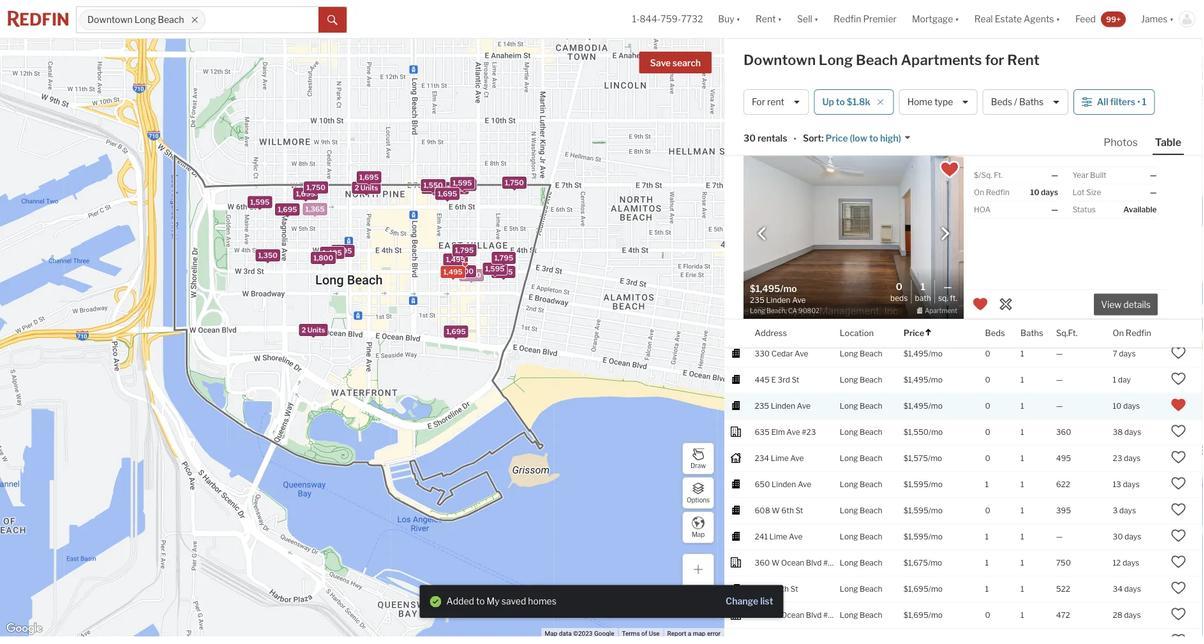 Task type: locate. For each thing, give the bounding box(es) containing it.
16 long beach from the top
[[840, 585, 882, 594]]

3 $1,595 /mo from the top
[[904, 533, 943, 542]]

37
[[1113, 297, 1122, 306]]

0 vertical spatial $1,595 /mo
[[904, 480, 943, 490]]

335 pacific ave
[[755, 114, 811, 123]]

beds left /
[[991, 97, 1012, 107]]

1,595 right 1,550
[[453, 179, 472, 187]]

long beach for 241 lime ave
[[840, 533, 882, 542]]

0 vertical spatial 1,595
[[453, 179, 472, 187]]

linden right 235
[[771, 402, 795, 411]]

2 $1,595 from the top
[[904, 507, 928, 516]]

$1.8k
[[847, 97, 870, 107]]

0 vertical spatial st
[[792, 376, 799, 385]]

2 ▾ from the left
[[778, 14, 782, 24]]

9 long beach from the top
[[840, 376, 882, 385]]

0 for 608 w 6th st
[[985, 507, 990, 516]]

1 vertical spatial downtown
[[744, 51, 816, 69]]

307
[[1056, 219, 1071, 228]]

1 favorite this home image from the top
[[1171, 371, 1186, 387]]

2 $1,495 /mo from the top
[[904, 350, 943, 359]]

lime for 234
[[771, 454, 789, 463]]

beach for 635 elm ave #23
[[860, 428, 882, 437]]

change
[[726, 597, 758, 607]]

ft. right "$/sq."
[[994, 171, 1003, 180]]

6 long beach from the top
[[840, 271, 882, 280]]

1 horizontal spatial unfavorite this home image
[[1171, 398, 1186, 413]]

22 days down filters
[[1113, 114, 1140, 123]]

1 horizontal spatial downtown
[[744, 51, 816, 69]]

$1,350 for 627 linden ave
[[904, 166, 929, 176]]

1,550
[[423, 181, 443, 189]]

1 horizontal spatial price
[[904, 328, 924, 338]]

0 horizontal spatial 7
[[820, 271, 825, 280]]

22
[[1113, 114, 1122, 123], [1113, 140, 1122, 149]]

to inside section
[[476, 596, 485, 607]]

0 vertical spatial 360
[[1056, 428, 1071, 437]]

0 vertical spatial $1,695 /mo
[[904, 585, 943, 594]]

8 favorite this home image from the top
[[1171, 607, 1186, 622]]

0 vertical spatial 30
[[744, 133, 756, 144]]

sell ▾
[[797, 14, 818, 24]]

st for 419 e 6th st
[[791, 585, 798, 594]]

2 ocean from the top
[[781, 611, 804, 620]]

1 $1,595 from the top
[[904, 480, 928, 490]]

to left my
[[476, 596, 485, 607]]

22 days for $1,350
[[1113, 140, 1140, 149]]

long beach for 235 linden ave
[[840, 402, 882, 411]]

1 vertical spatial 22
[[1113, 140, 1122, 149]]

▾ left "sell"
[[778, 14, 782, 24]]

0 horizontal spatial 2
[[302, 326, 306, 335]]

remove up to $1.8k image
[[877, 98, 884, 106]]

long beach for 330 cedar ave
[[840, 350, 882, 359]]

daisy
[[770, 193, 790, 202]]

6th right 608 at the right of the page
[[781, 507, 794, 516]]

beds
[[991, 97, 1012, 107], [890, 294, 908, 303], [985, 328, 1005, 338]]

redfin left premier
[[834, 14, 861, 24]]

1 vertical spatial on
[[1113, 328, 1124, 338]]

/mo for 241 lime ave
[[928, 533, 943, 542]]

10 days down 380
[[1030, 188, 1058, 197]]

apartments
[[901, 51, 982, 69]]

days for 322 daisy ave
[[1123, 193, 1140, 202]]

on
[[974, 188, 984, 197], [1113, 328, 1124, 338]]

favorite button image
[[939, 159, 961, 181]]

ave up #23
[[797, 402, 811, 411]]

ave down 234 lime ave at right bottom
[[798, 480, 811, 490]]

0 for 330 cedar ave
[[985, 350, 990, 359]]

0 vertical spatial 2
[[355, 184, 359, 192]]

3 ▾ from the left
[[814, 14, 818, 24]]

0 vertical spatial lime
[[771, 454, 789, 463]]

380
[[1056, 166, 1071, 176]]

0 vertical spatial 22
[[1113, 114, 1122, 123]]

1 vertical spatial 360
[[755, 559, 770, 568]]

2 $1,400 from the top
[[904, 271, 929, 280]]

1 vertical spatial blvd
[[806, 611, 822, 620]]

on redfin
[[974, 188, 1010, 197], [1113, 328, 1151, 338]]

1 vertical spatial w
[[772, 559, 780, 568]]

1 $1,595 /mo from the top
[[904, 480, 943, 490]]

/mo for 627 linden ave
[[929, 166, 943, 176]]

0 horizontal spatial rent
[[756, 14, 776, 24]]

1 favorite this home image from the top
[[1171, 136, 1186, 151]]

beach for 241 lime ave
[[860, 533, 882, 542]]

ave for 530 chestnut ave
[[806, 219, 820, 228]]

$1,400 up "1 bath"
[[904, 271, 929, 280]]

rent right buy ▾
[[756, 14, 776, 24]]

3 $1,495 from the top
[[904, 376, 928, 385]]

None search field
[[205, 7, 318, 33]]

0 vertical spatial ft.
[[994, 171, 1003, 180]]

long beach for 627 linden ave
[[840, 166, 882, 176]]

agents
[[1024, 14, 1054, 24]]

15 long beach from the top
[[840, 533, 882, 542]]

ave right atlantic
[[800, 297, 814, 306]]

$1,400 down $1,365
[[904, 245, 929, 254]]

section
[[420, 586, 783, 618]]

price inside button
[[826, 133, 848, 144]]

0 horizontal spatial price
[[826, 133, 848, 144]]

long for 419 e 6th st
[[840, 585, 858, 594]]

22 days
[[1113, 114, 1140, 123], [1113, 140, 1140, 149]]

ave down 608 w 6th st
[[789, 533, 803, 542]]

unfavorite this home image
[[973, 297, 988, 312], [1171, 398, 1186, 413]]

0 vertical spatial 22 days
[[1113, 114, 1140, 123]]

30 up 12
[[1113, 533, 1123, 542]]

2 vertical spatial $1,350
[[904, 193, 929, 202]]

10
[[1030, 188, 1039, 197], [1113, 402, 1122, 411]]

rent ▾
[[756, 14, 782, 24]]

0 vertical spatial unfavorite this home image
[[973, 297, 988, 312]]

cedar
[[771, 350, 793, 359]]

e right atlantic
[[832, 297, 836, 306]]

ave right cedar
[[795, 350, 808, 359]]

30 left rentals
[[744, 133, 756, 144]]

4 long beach from the top
[[840, 193, 882, 202]]

1 23 days from the top
[[1113, 166, 1141, 176]]

address
[[755, 328, 787, 338]]

$1,350 /mo for 322 daisy ave
[[904, 193, 943, 202]]

linden right 240
[[771, 245, 796, 254]]

1 vertical spatial 22 days
[[1113, 140, 1140, 149]]

next button image
[[939, 228, 952, 240]]

22 down all filters • 1
[[1113, 114, 1122, 123]]

2 $1,350 /mo from the top
[[904, 193, 943, 202]]

days for 635 elm ave #23
[[1124, 428, 1141, 437]]

2 vertical spatial $1,595 /mo
[[904, 533, 943, 542]]

baths right /
[[1019, 97, 1044, 107]]

1 $1,350 /mo from the top
[[904, 166, 943, 176]]

2 vertical spatial to
[[476, 596, 485, 607]]

price button
[[904, 319, 932, 348]]

234 lime ave
[[755, 454, 804, 463]]

w for 360 w ocean blvd #903 long beach
[[772, 611, 780, 620]]

table button
[[1153, 135, 1184, 155]]

2 22 days from the top
[[1113, 140, 1140, 149]]

1 $1,400 /mo from the top
[[904, 245, 943, 254]]

1,699
[[296, 190, 315, 198]]

1 horizontal spatial on
[[1113, 328, 1124, 338]]

▾ right mortgage
[[955, 14, 959, 24]]

view details link
[[1094, 292, 1158, 315]]

ave for 330 cedar ave
[[795, 350, 808, 359]]

long beach for 530 chestnut ave
[[840, 219, 882, 228]]

units
[[360, 184, 378, 192], [307, 326, 325, 335]]

5 ▾ from the left
[[1056, 14, 1060, 24]]

beach for 234 lime ave
[[860, 454, 882, 463]]

1 vertical spatial $1,400
[[904, 271, 929, 280]]

▾ inside rent ▾ dropdown button
[[778, 14, 782, 24]]

0 vertical spatial $1,400
[[904, 245, 929, 254]]

pine
[[771, 271, 787, 280]]

0 vertical spatial price
[[826, 133, 848, 144]]

7 down 240 linden ave unit c long beach
[[820, 271, 825, 280]]

to right up
[[836, 97, 845, 107]]

price right :
[[826, 133, 848, 144]]

favorite this home image for 38 days
[[1171, 424, 1186, 439]]

w up 419 e 6th st
[[772, 559, 780, 568]]

ave left #23
[[787, 428, 800, 437]]

1 vertical spatial price
[[904, 328, 924, 338]]

2 $1,350 from the top
[[904, 166, 929, 176]]

linden right 627 at the top right of page
[[771, 166, 795, 176]]

10 days
[[1030, 188, 1058, 197], [1113, 402, 1140, 411]]

long for 445 e 3rd st
[[840, 376, 858, 385]]

#903
[[823, 611, 843, 620]]

$1,495 for 235 linden ave
[[904, 402, 928, 411]]

ave right pine
[[789, 271, 802, 280]]

2 favorite this home image from the top
[[1171, 345, 1186, 361]]

redfin down the $/sq. ft.
[[986, 188, 1010, 197]]

2 vertical spatial e
[[770, 585, 775, 594]]

unit for 7
[[804, 271, 819, 280]]

2 $1,400 /mo from the top
[[904, 271, 943, 280]]

/mo for 330 cedar ave
[[928, 350, 943, 359]]

e left 3rd
[[771, 376, 776, 385]]

1 horizontal spatial 1,750
[[505, 179, 524, 187]]

1 $1,695 /mo from the top
[[904, 585, 943, 594]]

0 vertical spatial unit
[[813, 245, 827, 254]]

lime right 234
[[771, 454, 789, 463]]

4 $1,495 /mo from the top
[[904, 402, 943, 411]]

30 days
[[1113, 533, 1141, 542]]

redfin
[[834, 14, 861, 24], [986, 188, 1010, 197], [1126, 328, 1151, 338]]

redfin inside on redfin button
[[1126, 328, 1151, 338]]

472
[[1056, 611, 1070, 620]]

long for 322 daisy ave
[[840, 193, 858, 202]]

1 blvd from the top
[[806, 559, 822, 568]]

2 long beach from the top
[[840, 140, 882, 149]]

favorite this home image for 28 days
[[1171, 607, 1186, 622]]

1 horizontal spatial 10
[[1113, 402, 1122, 411]]

1 vertical spatial 2 units
[[302, 326, 325, 335]]

heading
[[750, 283, 854, 316]]

$1,495 /mo for 445 e 3rd st
[[904, 376, 943, 385]]

4 favorite this home image from the top
[[1171, 450, 1186, 465]]

23 down 38
[[1113, 454, 1122, 463]]

622
[[1056, 480, 1070, 490]]

30 inside 30 rentals •
[[744, 133, 756, 144]]

st down 650 linden ave
[[796, 507, 803, 516]]

1 23 from the top
[[1113, 166, 1122, 176]]

1 vertical spatial unit
[[804, 271, 819, 280]]

1 $1,350 from the top
[[904, 140, 929, 149]]

• inside 30 rentals •
[[794, 134, 796, 145]]

$1,595 for 241 lime ave
[[904, 533, 928, 542]]

location button
[[840, 319, 874, 348]]

1
[[1142, 97, 1147, 107], [1021, 114, 1024, 123], [1021, 166, 1024, 176], [1021, 193, 1024, 202], [1021, 219, 1024, 228], [921, 281, 925, 292], [985, 297, 989, 306], [1021, 323, 1024, 333], [1021, 350, 1024, 359], [1021, 376, 1024, 385], [1113, 376, 1116, 385], [1021, 402, 1024, 411], [1021, 428, 1024, 437], [1021, 454, 1024, 463], [985, 480, 989, 490], [1021, 480, 1024, 490], [1021, 507, 1024, 516], [985, 533, 989, 542], [1021, 533, 1024, 542], [985, 559, 989, 568], [1021, 559, 1024, 568], [985, 585, 989, 594], [1021, 585, 1024, 594], [1021, 611, 1024, 620]]

5 favorite this home image from the top
[[1171, 476, 1186, 491]]

ocean for #903
[[781, 611, 804, 620]]

0 for 530 chestnut ave
[[985, 219, 990, 228]]

1 $1,495 from the top
[[904, 323, 928, 333]]

e for 419 e 6th st
[[770, 585, 775, 594]]

0 vertical spatial 7
[[820, 271, 825, 280]]

23 days down "38 days"
[[1113, 454, 1141, 463]]

price inside "button"
[[904, 328, 924, 338]]

1 vertical spatial 30
[[1113, 533, 1123, 542]]

long for 530 chestnut ave
[[840, 219, 858, 228]]

2 $1,595 /mo from the top
[[904, 507, 943, 516]]

1 ▾ from the left
[[736, 14, 740, 24]]

360 up 495
[[1056, 428, 1071, 437]]

beach for 608 w 6th st
[[860, 507, 882, 516]]

1 vertical spatial 10
[[1113, 402, 1122, 411]]

2 vertical spatial beds
[[985, 328, 1005, 338]]

view details
[[1101, 300, 1151, 310]]

1 22 from the top
[[1113, 114, 1122, 123]]

sell ▾ button
[[790, 0, 826, 38]]

for
[[985, 51, 1004, 69]]

remove downtown long beach image
[[191, 16, 198, 24]]

1 vertical spatial 7
[[1113, 350, 1117, 359]]

2 vertical spatial $1,595
[[904, 533, 928, 542]]

0 horizontal spatial units
[[307, 326, 325, 335]]

saved
[[501, 596, 526, 607]]

844-
[[640, 14, 661, 24]]

1 vertical spatial $1,595 /mo
[[904, 507, 943, 516]]

22 days for $1,195
[[1113, 114, 1140, 123]]

1,595 left 1,699
[[250, 198, 270, 207]]

10 left lot
[[1030, 188, 1039, 197]]

elm right 625
[[771, 140, 785, 149]]

ocean down 241 lime ave
[[781, 559, 804, 568]]

on up the 7 days
[[1113, 328, 1124, 338]]

beach for 330 cedar ave
[[860, 350, 882, 359]]

price down $1,450 at the top
[[904, 328, 924, 338]]

on up hoa
[[974, 188, 984, 197]]

419
[[755, 585, 768, 594]]

▾ right buy
[[736, 14, 740, 24]]

0 vertical spatial 23
[[1113, 166, 1122, 176]]

0 horizontal spatial to
[[476, 596, 485, 607]]

1,595 right 1,450 on the top left
[[485, 265, 505, 273]]

1 vertical spatial units
[[307, 326, 325, 335]]

james
[[1141, 14, 1168, 24]]

redfin inside redfin premier button
[[834, 14, 861, 24]]

1 22 days from the top
[[1113, 114, 1140, 123]]

360 down list
[[755, 611, 770, 620]]

23 right built
[[1113, 166, 1122, 176]]

• right filters
[[1137, 97, 1140, 107]]

unit up 225 atlantic ave unit e long beach
[[804, 271, 819, 280]]

photo of 235 linden ave, long beach, ca 90802 image
[[744, 156, 964, 319]]

$1,400 /mo up "1 bath"
[[904, 271, 943, 280]]

1 vertical spatial unfavorite this home image
[[1171, 398, 1186, 413]]

1 horizontal spatial to
[[836, 97, 845, 107]]

1,750
[[505, 179, 524, 187], [306, 183, 326, 192]]

• left sort
[[794, 134, 796, 145]]

0 vertical spatial ocean
[[781, 559, 804, 568]]

ave left c
[[797, 245, 811, 254]]

1 vertical spatial 23
[[1113, 454, 1122, 463]]

3 favorite this home image from the top
[[1171, 581, 1186, 596]]

1 $1,695 from the top
[[904, 585, 929, 594]]

0 vertical spatial 10 days
[[1030, 188, 1058, 197]]

625 elm ave
[[755, 140, 800, 149]]

7 long beach from the top
[[840, 323, 882, 333]]

360 up 419
[[755, 559, 770, 568]]

$1,595 /mo
[[904, 480, 943, 490], [904, 507, 943, 516], [904, 533, 943, 542]]

details
[[1123, 300, 1151, 310]]

4 favorite this home image from the top
[[1171, 633, 1186, 638]]

sort
[[803, 133, 822, 144]]

11 long beach from the top
[[840, 428, 882, 437]]

redfin right 39 at the right of the page
[[1126, 328, 1151, 338]]

rent right for
[[1007, 51, 1040, 69]]

6 ▾ from the left
[[1170, 14, 1174, 24]]

3 $1,595 from the top
[[904, 533, 928, 542]]

2 vertical spatial st
[[791, 585, 798, 594]]

1 vertical spatial ft.
[[950, 294, 957, 303]]

favorite this home image for 12 days
[[1171, 555, 1186, 570]]

ft. right sq.
[[950, 294, 957, 303]]

1,795 up 1,400 at the left of the page
[[455, 246, 474, 255]]

to right the (low
[[869, 133, 878, 144]]

long beach for 445 e 3rd st
[[840, 376, 882, 385]]

1,495 right 1,550
[[455, 181, 474, 189]]

1,695
[[359, 173, 379, 182], [438, 190, 457, 198], [278, 206, 297, 214], [446, 328, 466, 336]]

0 vertical spatial $1,595
[[904, 480, 928, 490]]

0 vertical spatial 23 days
[[1113, 166, 1141, 176]]

premier
[[863, 14, 897, 24]]

real estate agents ▾
[[974, 14, 1060, 24]]

1 vertical spatial $1,350
[[904, 166, 929, 176]]

days for 335 pacific ave
[[1124, 114, 1140, 123]]

section containing added to my saved homes
[[420, 586, 783, 618]]

7 favorite this home image from the top
[[1171, 555, 1186, 570]]

0 horizontal spatial •
[[794, 134, 796, 145]]

filters
[[1110, 97, 1136, 107]]

1 $1,400 from the top
[[904, 245, 929, 254]]

buy
[[718, 14, 734, 24]]

blvd
[[806, 559, 822, 568], [806, 611, 822, 620]]

1 vertical spatial $1,350 /mo
[[904, 193, 943, 202]]

0
[[985, 114, 990, 123], [985, 166, 990, 176], [985, 193, 990, 202], [985, 219, 990, 228], [896, 281, 902, 292], [985, 323, 990, 333], [985, 350, 990, 359], [985, 376, 990, 385], [985, 402, 990, 411], [985, 428, 990, 437], [985, 454, 990, 463], [985, 507, 990, 516], [985, 611, 990, 620]]

0 for 234 lime ave
[[985, 454, 990, 463]]

22 for $1,195
[[1113, 114, 1122, 123]]

1 vertical spatial elm
[[771, 428, 785, 437]]

▾ inside buy ▾ dropdown button
[[736, 14, 740, 24]]

rent
[[756, 14, 776, 24], [1007, 51, 1040, 69]]

$1,350 down $1,195
[[904, 140, 929, 149]]

days for 608 w 6th st
[[1119, 507, 1136, 516]]

0 vertical spatial $1,350 /mo
[[904, 166, 943, 176]]

8 long beach from the top
[[840, 350, 882, 359]]

st right 419
[[791, 585, 798, 594]]

beds down x-out this home image
[[985, 328, 1005, 338]]

long beach for 335 pacific ave
[[840, 114, 882, 123]]

2 23 days from the top
[[1113, 454, 1141, 463]]

beds button
[[985, 319, 1005, 348]]

homes
[[528, 596, 556, 607]]

elm for 635
[[771, 428, 785, 437]]

1 vertical spatial $1,695 /mo
[[904, 611, 943, 620]]

1 vertical spatial 6th
[[776, 585, 789, 594]]

23 days for 380
[[1113, 166, 1141, 176]]

3 $1,495 /mo from the top
[[904, 376, 943, 385]]

for
[[752, 97, 765, 107]]

0 vertical spatial e
[[832, 297, 836, 306]]

4 ▾ from the left
[[955, 14, 959, 24]]

on redfin down the $/sq. ft.
[[974, 188, 1010, 197]]

0 vertical spatial beds
[[991, 97, 1012, 107]]

0 vertical spatial redfin
[[834, 14, 861, 24]]

favorite this home image
[[1171, 371, 1186, 387], [1171, 528, 1186, 544], [1171, 581, 1186, 596], [1171, 633, 1186, 638]]

ocean down 419 e 6th st
[[781, 611, 804, 620]]

2 $1,495 from the top
[[904, 350, 928, 359]]

• inside "button"
[[1137, 97, 1140, 107]]

0 vertical spatial 6th
[[781, 507, 794, 516]]

$1,695 /mo
[[904, 585, 943, 594], [904, 611, 943, 620]]

0 for 235 linden ave
[[985, 402, 990, 411]]

6 favorite this home image from the top
[[1171, 502, 1186, 518]]

$1,495 /mo
[[904, 323, 943, 333], [904, 350, 943, 359], [904, 376, 943, 385], [904, 402, 943, 411]]

$1,400
[[904, 245, 929, 254], [904, 271, 929, 280]]

636 linden ave
[[755, 323, 811, 333]]

ave for 625 elm ave
[[786, 140, 800, 149]]

1 vertical spatial $1,695
[[904, 611, 929, 620]]

beds for beds button
[[985, 328, 1005, 338]]

linden right 636
[[771, 323, 796, 333]]

days for 330 cedar ave
[[1119, 350, 1136, 359]]

$1,695 for 1
[[904, 585, 929, 594]]

2 $1,695 /mo from the top
[[904, 611, 943, 620]]

elm right the 635
[[771, 428, 785, 437]]

$/sq. ft.
[[974, 171, 1003, 180]]

st for 445 e 3rd st
[[792, 376, 799, 385]]

1 ocean from the top
[[781, 559, 804, 568]]

1 vertical spatial •
[[794, 134, 796, 145]]

0 vertical spatial to
[[836, 97, 845, 107]]

1 vertical spatial $1,595
[[904, 507, 928, 516]]

1,795 up 1,575
[[494, 254, 513, 262]]

ave down sort
[[797, 166, 810, 176]]

lime right 241
[[769, 533, 787, 542]]

2 horizontal spatial 1,350
[[447, 184, 466, 192]]

▾ right agents
[[1056, 14, 1060, 24]]

/mo for 419 e 6th st
[[929, 585, 943, 594]]

▾ inside sell ▾ dropdown button
[[814, 14, 818, 24]]

favorite button checkbox
[[939, 159, 961, 181]]

long beach for 322 daisy ave
[[840, 193, 882, 202]]

▾ for mortgage ▾
[[955, 14, 959, 24]]

$1,695 for 0
[[904, 611, 929, 620]]

0 vertical spatial downtown
[[87, 14, 133, 25]]

to for up to $1.8k
[[836, 97, 845, 107]]

2 vertical spatial unit
[[815, 297, 830, 306]]

long for 635 elm ave #23
[[840, 428, 858, 437]]

10 long beach from the top
[[840, 402, 882, 411]]

beds left bath
[[890, 294, 908, 303]]

445
[[755, 376, 770, 385]]

13 long beach from the top
[[840, 480, 882, 490]]

2 vertical spatial 360
[[755, 611, 770, 620]]

w down list
[[772, 611, 780, 620]]

1 inside "button"
[[1142, 97, 1147, 107]]

ave down 225 atlantic ave unit e long beach
[[797, 323, 811, 333]]

759-
[[661, 14, 681, 24]]

2 favorite this home image from the top
[[1171, 528, 1186, 544]]

3 favorite this home image from the top
[[1171, 424, 1186, 439]]

$1,400 for 629 pine ave unit 7
[[904, 271, 929, 280]]

1 long beach from the top
[[840, 114, 882, 123]]

1,575
[[494, 268, 513, 276]]

3 long beach from the top
[[840, 166, 882, 176]]

▾ inside mortgage ▾ dropdown button
[[955, 14, 959, 24]]

beach for 335 pacific ave
[[860, 114, 882, 123]]

39
[[1113, 323, 1123, 333]]

▾
[[736, 14, 740, 24], [778, 14, 782, 24], [814, 14, 818, 24], [955, 14, 959, 24], [1056, 14, 1060, 24], [1170, 14, 1174, 24]]

38 days
[[1113, 428, 1141, 437]]

st right 3rd
[[792, 376, 799, 385]]

baths
[[1019, 97, 1044, 107], [1021, 328, 1043, 338]]

2 units
[[355, 184, 378, 192], [302, 326, 325, 335]]

7 down 39 at the right of the page
[[1113, 350, 1117, 359]]

1 vertical spatial on redfin
[[1113, 328, 1151, 338]]

1,350
[[424, 184, 444, 192], [447, 184, 466, 192], [258, 251, 278, 260]]

▾ for sell ▾
[[814, 14, 818, 24]]

real estate agents ▾ button
[[967, 0, 1068, 38]]

$1,400 /mo down $1,365 /mo
[[904, 245, 943, 254]]

3 $1,350 from the top
[[904, 193, 929, 202]]

0 vertical spatial $1,695
[[904, 585, 929, 594]]

favorite this home image
[[1171, 136, 1186, 151], [1171, 345, 1186, 361], [1171, 424, 1186, 439], [1171, 450, 1186, 465], [1171, 476, 1186, 491], [1171, 502, 1186, 518], [1171, 555, 1186, 570], [1171, 607, 1186, 622]]

/mo for 608 w 6th st
[[928, 507, 943, 516]]

linden right 650
[[772, 480, 796, 490]]

ave down #23
[[790, 454, 804, 463]]

1 vertical spatial 10 days
[[1113, 402, 1140, 411]]

0 horizontal spatial downtown
[[87, 14, 133, 25]]

4 $1,495 from the top
[[904, 402, 928, 411]]

submit search image
[[327, 15, 338, 25]]

#23
[[802, 428, 816, 437]]

22 down all filters • 1 "button"
[[1113, 140, 1122, 149]]

ave right pacific
[[797, 114, 811, 123]]

view details button
[[1094, 294, 1158, 315]]

ave for 322 daisy ave
[[792, 193, 805, 202]]

$1,350 up $1,365
[[904, 193, 929, 202]]

1,495 down 1,365 on the top left
[[323, 249, 342, 257]]

5 long beach from the top
[[840, 219, 882, 228]]

1 $1,495 /mo from the top
[[904, 323, 943, 333]]

beds inside beds / baths button
[[991, 97, 1012, 107]]

▾ right "sell"
[[814, 14, 818, 24]]

2 blvd from the top
[[806, 611, 822, 620]]

days for 530 chestnut ave
[[1124, 219, 1141, 228]]

long for 234 lime ave
[[840, 454, 858, 463]]

$1,495 for 330 cedar ave
[[904, 350, 928, 359]]

▾ right james
[[1170, 14, 1174, 24]]

6th right 419
[[776, 585, 789, 594]]

23 days up '16 days'
[[1113, 166, 1141, 176]]

650 linden ave
[[755, 480, 811, 490]]

unit left c
[[813, 245, 827, 254]]

0 vertical spatial on redfin
[[974, 188, 1010, 197]]

ave right daisy
[[792, 193, 805, 202]]

2
[[355, 184, 359, 192], [302, 326, 306, 335]]

baths left sq.ft.
[[1021, 328, 1043, 338]]

23 for 495
[[1113, 454, 1122, 463]]

14 long beach from the top
[[840, 507, 882, 516]]

ave right chestnut
[[806, 219, 820, 228]]

360 for 360 w ocean blvd #707 long beach
[[755, 559, 770, 568]]

blvd left #707
[[806, 559, 822, 568]]

$1,595 /mo for 608 w 6th st
[[904, 507, 943, 516]]

2 vertical spatial 1,595
[[485, 265, 505, 273]]

0 vertical spatial rent
[[756, 14, 776, 24]]

12 long beach from the top
[[840, 454, 882, 463]]

lime for 241
[[769, 533, 787, 542]]

2 22 from the top
[[1113, 140, 1122, 149]]

2 23 from the top
[[1113, 454, 1122, 463]]

to
[[836, 97, 845, 107], [869, 133, 878, 144], [476, 596, 485, 607]]

ave for 627 linden ave
[[797, 166, 810, 176]]

$1,595 /mo for 241 lime ave
[[904, 533, 943, 542]]

10 up 38
[[1113, 402, 1122, 411]]

ave left sort
[[786, 140, 800, 149]]

530 chestnut ave
[[755, 219, 820, 228]]

$1,350 left favorite button option
[[904, 166, 929, 176]]

241 lime ave
[[755, 533, 803, 542]]

ft.
[[994, 171, 1003, 180], [950, 294, 957, 303]]

blvd left #903 at right
[[806, 611, 822, 620]]

1 vertical spatial to
[[869, 133, 878, 144]]

2 $1,695 from the top
[[904, 611, 929, 620]]

1 horizontal spatial 30
[[1113, 533, 1123, 542]]

available
[[1124, 205, 1157, 214]]



Task type: describe. For each thing, give the bounding box(es) containing it.
$1,195
[[904, 114, 927, 123]]

rent
[[767, 97, 784, 107]]

days for 241 lime ave
[[1125, 533, 1141, 542]]

/mo for 234 lime ave
[[928, 454, 942, 463]]

beds / baths
[[991, 97, 1044, 107]]

draw
[[691, 462, 706, 470]]

1 vertical spatial 2
[[302, 326, 306, 335]]

32
[[1113, 219, 1122, 228]]

241
[[755, 533, 768, 542]]

draw button
[[682, 443, 714, 475]]

lot
[[1073, 188, 1085, 197]]

favorite this home image for 23 days
[[1171, 450, 1186, 465]]

long for 627 linden ave
[[840, 166, 858, 176]]

360 w ocean blvd #707 long beach
[[755, 559, 882, 568]]

beach for 625 elm ave
[[860, 140, 882, 149]]

redfin premier
[[834, 14, 897, 24]]

feed
[[1075, 14, 1096, 24]]

$1,400 /mo for 240 linden ave unit c
[[904, 245, 943, 254]]

long beach for 636 linden ave
[[840, 323, 882, 333]]

/mo for 636 linden ave
[[928, 323, 943, 333]]

buy ▾ button
[[711, 0, 748, 38]]

495
[[1056, 454, 1071, 463]]

0 horizontal spatial 2 units
[[302, 326, 325, 335]]

sort :
[[803, 133, 824, 144]]

— sq. ft.
[[938, 281, 957, 303]]

beach for 419 e 6th st
[[860, 585, 882, 594]]

$1,495 for 445 e 3rd st
[[904, 376, 928, 385]]

beach for 235 linden ave
[[860, 402, 882, 411]]

$1,365 /mo
[[904, 219, 943, 228]]

day
[[1118, 376, 1131, 385]]

favorite this home image for 3 days
[[1171, 502, 1186, 518]]

30 for 30 days
[[1113, 533, 1123, 542]]

0 horizontal spatial 1,795
[[455, 246, 474, 255]]

#707
[[823, 559, 842, 568]]

1 inside "1 bath"
[[921, 281, 925, 292]]

1,495 up 1,400 at the left of the page
[[446, 256, 465, 264]]

▾ for buy ▾
[[736, 14, 740, 24]]

13 days
[[1113, 480, 1140, 490]]

ft. inside — sq. ft.
[[950, 294, 957, 303]]

1,450
[[462, 271, 481, 280]]

0 vertical spatial units
[[360, 184, 378, 192]]

0 vertical spatial on
[[974, 188, 984, 197]]

360 w ocean blvd #903 long beach
[[755, 611, 882, 620]]

location
[[840, 328, 874, 338]]

1 vertical spatial baths
[[1021, 328, 1043, 338]]

1,495 left 1,575
[[443, 268, 463, 276]]

x-out this home image
[[998, 297, 1014, 312]]

1 horizontal spatial 1,795
[[494, 254, 513, 262]]

1 horizontal spatial 2
[[355, 184, 359, 192]]

— inside — sq. ft.
[[943, 281, 952, 292]]

$/sq.
[[974, 171, 992, 180]]

ocean for #707
[[781, 559, 804, 568]]

2 horizontal spatial to
[[869, 133, 878, 144]]

$1,550 /mo
[[904, 428, 943, 437]]

$1,495 /mo for 330 cedar ave
[[904, 350, 943, 359]]

/mo for 650 linden ave
[[928, 480, 943, 490]]

baths inside button
[[1019, 97, 1044, 107]]

/mo for 635 elm ave #23
[[929, 428, 943, 437]]

240 linden ave unit c long beach
[[755, 245, 882, 254]]

629
[[755, 271, 769, 280]]

608 w 6th st
[[755, 507, 803, 516]]

days for 650 linden ave
[[1123, 480, 1140, 490]]

rent inside dropdown button
[[756, 14, 776, 24]]

1 horizontal spatial 1,350
[[424, 184, 444, 192]]

rent ▾ button
[[748, 0, 790, 38]]

$1,675 /mo
[[904, 559, 942, 568]]

0 horizontal spatial on redfin
[[974, 188, 1010, 197]]

days for 625 elm ave
[[1124, 140, 1140, 149]]

3rd
[[778, 376, 790, 385]]

$1,495 /mo for 636 linden ave
[[904, 323, 943, 333]]

long for 625 elm ave
[[840, 140, 858, 149]]

type
[[935, 97, 953, 107]]

3 days
[[1113, 507, 1136, 516]]

st for 608 w 6th st
[[796, 507, 803, 516]]

long for 608 w 6th st
[[840, 507, 858, 516]]

downtown long beach
[[87, 14, 184, 25]]

pacific
[[771, 114, 796, 123]]

$1,695 /mo for 0
[[904, 611, 943, 620]]

225
[[755, 297, 769, 306]]

chestnut
[[772, 219, 805, 228]]

google image
[[3, 621, 45, 638]]

/mo for 445 e 3rd st
[[928, 376, 943, 385]]

all filters • 1 button
[[1073, 89, 1155, 115]]

days for 235 linden ave
[[1123, 402, 1140, 411]]

long beach for 234 lime ave
[[840, 454, 882, 463]]

options button
[[682, 477, 714, 509]]

days for 636 linden ave
[[1124, 323, 1141, 333]]

$1,450 /mo
[[904, 297, 943, 306]]

favorite this home image for 1 day
[[1171, 371, 1186, 387]]

downtown long beach apartments for rent
[[744, 51, 1040, 69]]

on inside on redfin button
[[1113, 328, 1124, 338]]

23 days for 495
[[1113, 454, 1141, 463]]

favorite this home image for 7 days
[[1171, 345, 1186, 361]]

235 linden ave
[[755, 402, 811, 411]]

1 vertical spatial rent
[[1007, 51, 1040, 69]]

long beach for 629 pine ave unit 7
[[840, 271, 882, 280]]

/mo for 530 chestnut ave
[[928, 219, 943, 228]]

price for price (low to high)
[[826, 133, 848, 144]]

map button
[[682, 512, 714, 544]]

1 vertical spatial beds
[[890, 294, 908, 303]]

$1,350 /mo for 627 linden ave
[[904, 166, 943, 176]]

unit for c
[[813, 245, 827, 254]]

real estate agents ▾ link
[[974, 0, 1060, 38]]

up to $1.8k button
[[814, 89, 894, 115]]

13
[[1113, 480, 1121, 490]]

up to $1.8k
[[822, 97, 870, 107]]

status
[[1073, 205, 1096, 214]]

28
[[1113, 611, 1123, 620]]

0 horizontal spatial 1,350
[[258, 251, 278, 260]]

234
[[755, 454, 769, 463]]

address button
[[755, 319, 787, 348]]

7 days
[[1113, 350, 1136, 359]]

mortgage ▾
[[912, 14, 959, 24]]

322
[[755, 193, 769, 202]]

ave for 635 elm ave #23
[[787, 428, 800, 437]]

1 bath
[[915, 281, 931, 303]]

buy ▾ button
[[718, 0, 740, 38]]

linden for 240
[[771, 245, 796, 254]]

mortgage ▾ button
[[904, 0, 967, 38]]

long beach for 650 linden ave
[[840, 480, 882, 490]]

photos
[[1104, 136, 1138, 148]]

$1,495 /mo for 235 linden ave
[[904, 402, 943, 411]]

save search
[[650, 58, 701, 69]]

/mo for 235 linden ave
[[928, 402, 943, 411]]

0 inside 0 beds
[[896, 281, 902, 292]]

1 horizontal spatial 1,595
[[453, 179, 472, 187]]

635 elm ave #23
[[755, 428, 816, 437]]

360 for 360
[[1056, 428, 1071, 437]]

22 for $1,350
[[1113, 140, 1122, 149]]

baths button
[[1021, 319, 1043, 348]]

linden for 636
[[771, 323, 796, 333]]

favorite this home image for 13 days
[[1171, 476, 1186, 491]]

high)
[[880, 133, 901, 144]]

395
[[1056, 507, 1071, 516]]

32 days
[[1113, 219, 1141, 228]]

1 day
[[1113, 376, 1131, 385]]

view
[[1101, 300, 1122, 310]]

ave for 240 linden ave unit c long beach
[[797, 245, 811, 254]]

sell ▾ button
[[797, 0, 818, 38]]

days for 419 e 6th st
[[1124, 585, 1141, 594]]

long for 235 linden ave
[[840, 402, 858, 411]]

12
[[1113, 559, 1121, 568]]

change list button
[[726, 596, 773, 608]]

34 days
[[1113, 585, 1141, 594]]

map region
[[0, 0, 881, 638]]

redfin premier button
[[826, 0, 904, 38]]

0 vertical spatial 2 units
[[355, 184, 378, 192]]

636
[[755, 323, 770, 333]]

sq.ft.
[[1056, 328, 1078, 338]]

$1,575 /mo
[[904, 454, 942, 463]]

1 vertical spatial redfin
[[986, 188, 1010, 197]]

235
[[755, 402, 769, 411]]

days for 627 linden ave
[[1124, 166, 1141, 176]]

99+
[[1106, 15, 1121, 24]]

sq.
[[938, 294, 948, 303]]

ave for 629 pine ave unit 7
[[789, 271, 802, 280]]

1 horizontal spatial on redfin
[[1113, 328, 1151, 338]]

beach for 445 e 3rd st
[[860, 376, 882, 385]]

0 horizontal spatial 1,750
[[306, 183, 326, 192]]

price for price
[[904, 328, 924, 338]]

/mo for 335 pacific ave
[[927, 114, 941, 123]]

1 vertical spatial 1,595
[[250, 198, 270, 207]]

/mo for 629 pine ave unit 7
[[929, 271, 943, 280]]

1-
[[632, 14, 640, 24]]

1,195
[[334, 247, 352, 255]]

$1,595 for 650 linden ave
[[904, 480, 928, 490]]

long for 636 linden ave
[[840, 323, 858, 333]]

previous button image
[[756, 228, 768, 240]]

23 for 380
[[1113, 166, 1122, 176]]

30 for 30 rentals •
[[744, 133, 756, 144]]

$1,595 /mo for 650 linden ave
[[904, 480, 943, 490]]

330
[[755, 350, 770, 359]]

38
[[1113, 428, 1123, 437]]

beach for 629 pine ave unit 7
[[860, 271, 882, 280]]

long for 330 cedar ave
[[840, 350, 858, 359]]

0 for 635 elm ave #23
[[985, 428, 990, 437]]

37 days
[[1113, 297, 1141, 306]]

table
[[1155, 136, 1181, 148]]

built
[[1090, 171, 1107, 180]]

0 horizontal spatial unfavorite this home image
[[973, 297, 988, 312]]

0 for 627 linden ave
[[985, 166, 990, 176]]

map
[[692, 531, 705, 539]]

0 horizontal spatial 10
[[1030, 188, 1039, 197]]

6th for w
[[781, 507, 794, 516]]

favorite this home image for 22 days
[[1171, 136, 1186, 151]]

to for added to my saved homes
[[476, 596, 485, 607]]

james ▾
[[1141, 14, 1174, 24]]

ave for 234 lime ave
[[790, 454, 804, 463]]

downtown for downtown long beach apartments for rent
[[744, 51, 816, 69]]

▾ inside the real estate agents ▾ link
[[1056, 14, 1060, 24]]

530
[[755, 219, 770, 228]]

unit for e
[[815, 297, 830, 306]]



Task type: vqa. For each thing, say whether or not it's contained in the screenshot.
Median in "$255K Median list price"
no



